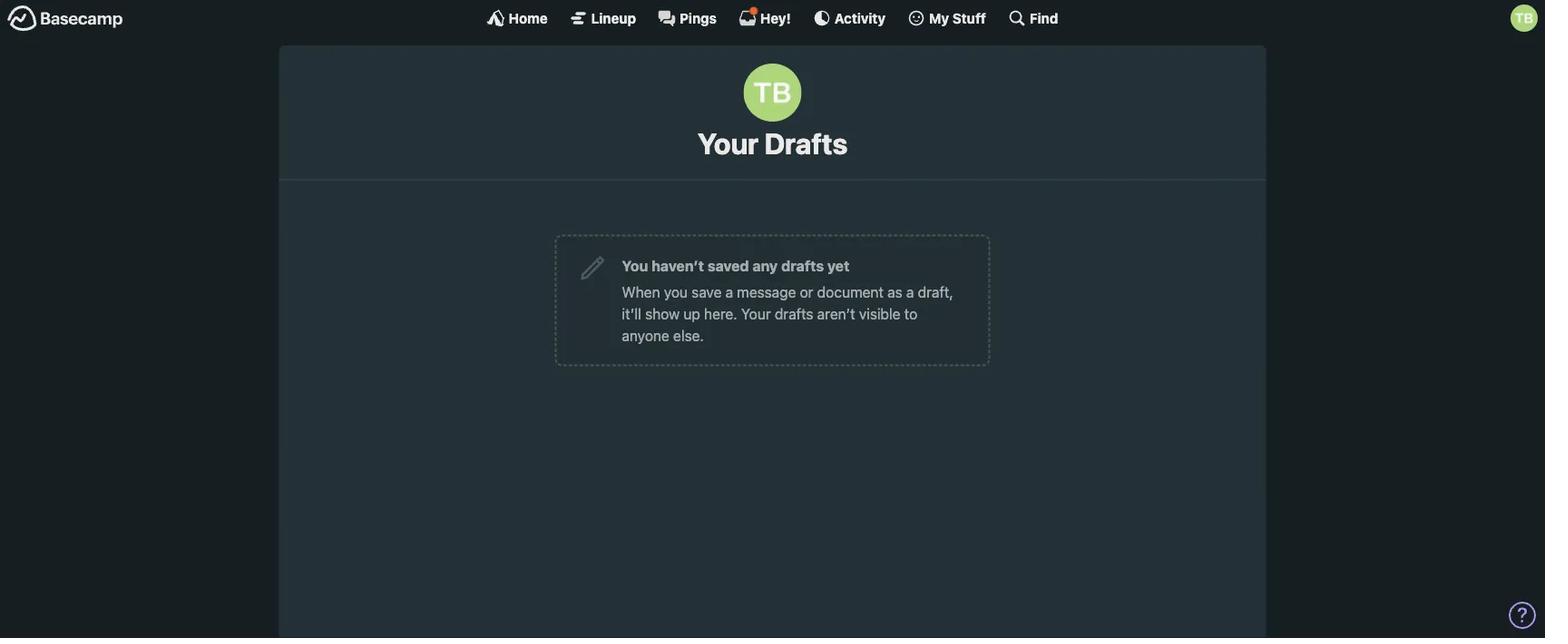 Task type: describe. For each thing, give the bounding box(es) containing it.
your inside you haven't saved any drafts yet when you save a message or document as a draft, it'll show up here. your drafts aren't visible to anyone else.
[[742, 305, 771, 322]]

main element
[[0, 0, 1546, 35]]

drafts
[[765, 126, 848, 161]]

else.
[[674, 327, 704, 344]]

activity link
[[813, 9, 886, 27]]

saved
[[708, 257, 749, 274]]

my
[[930, 10, 950, 26]]

up
[[684, 305, 701, 322]]

find button
[[1008, 9, 1059, 27]]

yet
[[828, 257, 850, 274]]

lineup link
[[570, 9, 636, 27]]

my stuff
[[930, 10, 987, 26]]

hey! button
[[739, 6, 791, 27]]

here.
[[704, 305, 738, 322]]

when
[[622, 283, 660, 300]]

it'll
[[622, 305, 642, 322]]

pings button
[[658, 9, 717, 27]]

any
[[753, 257, 778, 274]]

you haven't saved any drafts yet when you save a message or document as a draft, it'll show up here. your drafts aren't visible to anyone else.
[[622, 257, 954, 344]]

stuff
[[953, 10, 987, 26]]

you
[[664, 283, 688, 300]]

as
[[888, 283, 903, 300]]

switch accounts image
[[7, 5, 123, 33]]

draft,
[[918, 283, 954, 300]]



Task type: locate. For each thing, give the bounding box(es) containing it.
your down "message"
[[742, 305, 771, 322]]

drafts down or
[[775, 305, 814, 322]]

save
[[692, 283, 722, 300]]

your drafts
[[698, 126, 848, 161]]

0 vertical spatial your
[[698, 126, 759, 161]]

haven't
[[652, 257, 704, 274]]

1 horizontal spatial a
[[907, 283, 915, 300]]

1 horizontal spatial tim burton image
[[1511, 5, 1539, 32]]

your
[[698, 126, 759, 161], [742, 305, 771, 322]]

0 horizontal spatial tim burton image
[[744, 64, 802, 122]]

anyone
[[622, 327, 670, 344]]

2 a from the left
[[907, 283, 915, 300]]

my stuff button
[[908, 9, 987, 27]]

find
[[1030, 10, 1059, 26]]

visible
[[859, 305, 901, 322]]

a right save at the top left
[[726, 283, 734, 300]]

document
[[818, 283, 884, 300]]

your left drafts
[[698, 126, 759, 161]]

activity
[[835, 10, 886, 26]]

or
[[800, 283, 814, 300]]

home
[[509, 10, 548, 26]]

tim burton image
[[1511, 5, 1539, 32], [744, 64, 802, 122]]

1 a from the left
[[726, 283, 734, 300]]

a
[[726, 283, 734, 300], [907, 283, 915, 300]]

show
[[645, 305, 680, 322]]

home link
[[487, 9, 548, 27]]

0 vertical spatial tim burton image
[[1511, 5, 1539, 32]]

you
[[622, 257, 648, 274]]

to
[[905, 305, 918, 322]]

pings
[[680, 10, 717, 26]]

hey!
[[761, 10, 791, 26]]

1 vertical spatial your
[[742, 305, 771, 322]]

drafts
[[782, 257, 824, 274], [775, 305, 814, 322]]

lineup
[[592, 10, 636, 26]]

1 vertical spatial tim burton image
[[744, 64, 802, 122]]

aren't
[[818, 305, 856, 322]]

a right as
[[907, 283, 915, 300]]

1 vertical spatial drafts
[[775, 305, 814, 322]]

drafts up or
[[782, 257, 824, 274]]

0 horizontal spatial a
[[726, 283, 734, 300]]

0 vertical spatial drafts
[[782, 257, 824, 274]]

message
[[737, 283, 796, 300]]



Task type: vqa. For each thing, say whether or not it's contained in the screenshot.
•
no



